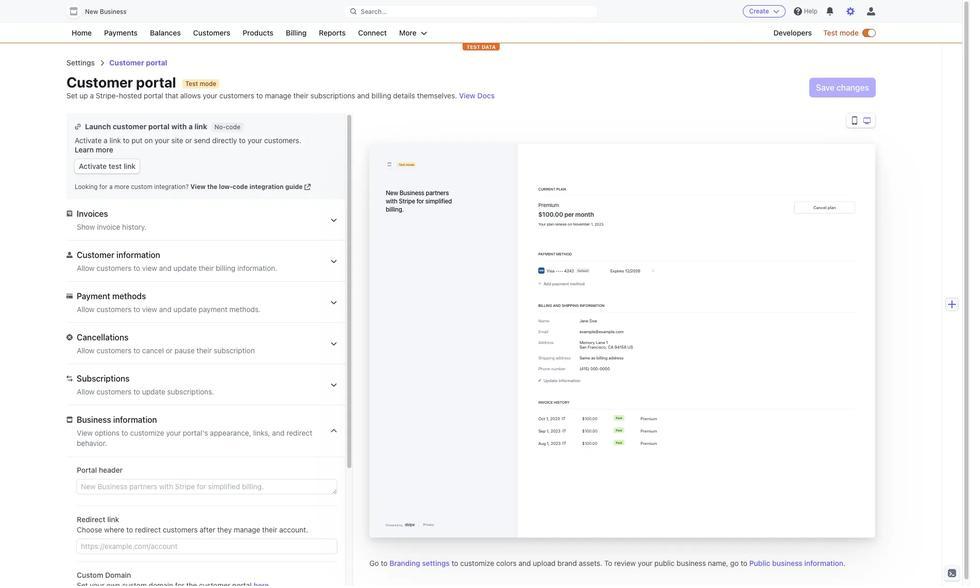 Task type: locate. For each thing, give the bounding box(es) containing it.
plan right current
[[557, 187, 566, 191]]

0 horizontal spatial more
[[96, 145, 113, 154]]

0 horizontal spatial redirect
[[135, 526, 161, 535]]

test mode
[[824, 28, 859, 37], [399, 163, 415, 166]]

example@example.com
[[580, 330, 624, 334]]

0 horizontal spatial mode
[[200, 80, 217, 88]]

per
[[565, 211, 574, 218]]

94158
[[615, 345, 627, 350]]

code up 'directly'
[[226, 123, 241, 131]]

1 vertical spatial mode
[[200, 80, 217, 88]]

1 view from the top
[[142, 264, 157, 273]]

address down 94158
[[609, 356, 624, 361]]

and inside payment methods allow customers to view and update payment methods.
[[159, 305, 172, 314]]

customers left 'after'
[[163, 526, 198, 535]]

4 allow from the top
[[77, 388, 95, 396]]

0 horizontal spatial business
[[677, 559, 706, 568]]

1 vertical spatial activate
[[79, 162, 107, 171]]

to inside business information view options to customize your portal's appearance, links, and redirect behavior.
[[122, 429, 128, 438]]

0 vertical spatial for
[[99, 183, 108, 191]]

assets.
[[579, 559, 603, 568]]

or left pause
[[166, 346, 173, 355]]

2023 down oct 1, 2023 link
[[551, 429, 561, 434]]

customers down cancellations
[[97, 346, 132, 355]]

portal left that
[[144, 91, 163, 100]]

methods
[[112, 292, 146, 301]]

mode
[[840, 28, 859, 37], [200, 80, 217, 88], [406, 163, 415, 166]]

customers link
[[188, 27, 236, 39]]

1 vertical spatial customize
[[460, 559, 495, 568]]

as
[[592, 356, 596, 361]]

payment up the visa
[[539, 252, 556, 256]]

information inside customer information allow customers to view and update their billing information.
[[116, 251, 160, 260]]

to inside customer information allow customers to view and update their billing information.
[[134, 264, 140, 273]]

1 horizontal spatial customize
[[460, 559, 495, 568]]

portal down balances link
[[146, 58, 167, 67]]

0 horizontal spatial manage
[[234, 526, 260, 535]]

update inside payment methods allow customers to view and update payment methods.
[[174, 305, 197, 314]]

Search… text field
[[345, 5, 598, 18]]

1 vertical spatial on
[[568, 222, 572, 226]]

new inside button
[[85, 8, 98, 15]]

to inside test mode set up a stripe-hosted portal that allows your customers to manage their subscriptions and billing details themselves. view docs
[[256, 91, 263, 100]]

activate for activate a link to put on your site or send directly to your customers. learn more
[[75, 136, 102, 145]]

new up billing.
[[386, 189, 399, 196]]

view the low-code integration guide
[[191, 183, 303, 191]]

more up the activate test link
[[96, 145, 113, 154]]

their right pause
[[197, 346, 212, 355]]

1 horizontal spatial plan
[[557, 187, 566, 191]]

put
[[132, 136, 143, 145]]

pause
[[175, 346, 195, 355]]

link down customer
[[110, 136, 121, 145]]

with up billing.
[[386, 197, 398, 205]]

payments
[[104, 28, 138, 37]]

or right site
[[185, 136, 192, 145]]

customers down subscriptions
[[97, 388, 132, 396]]

view for methods
[[142, 305, 157, 314]]

save changes button
[[810, 78, 876, 97]]

customize inside business information view options to customize your portal's appearance, links, and redirect behavior.
[[130, 429, 164, 438]]

view
[[142, 264, 157, 273], [142, 305, 157, 314]]

view left the
[[191, 183, 206, 191]]

colors
[[497, 559, 517, 568]]

2 vertical spatial $100.00 paid premium
[[583, 441, 657, 446]]

update for methods
[[174, 305, 197, 314]]

0 horizontal spatial on
[[145, 136, 153, 145]]

your right allows
[[203, 91, 218, 100]]

and up payment methods allow customers to view and update payment methods.
[[159, 264, 172, 273]]

address memory lane 1 san francisco, ca 94158 us
[[539, 340, 633, 350]]

1 vertical spatial manage
[[234, 526, 260, 535]]

1 vertical spatial view
[[142, 305, 157, 314]]

1 vertical spatial billing
[[539, 304, 552, 308]]

2023 down the sep 1, 2023 link
[[551, 441, 561, 446]]

test up stripe
[[399, 163, 405, 166]]

1 horizontal spatial for
[[417, 197, 424, 205]]

customers
[[219, 91, 254, 100], [97, 264, 132, 273], [97, 305, 132, 314], [97, 346, 132, 355], [97, 388, 132, 396], [163, 526, 198, 535]]

view up behavior.
[[77, 429, 93, 438]]

1 allow from the top
[[77, 264, 95, 273]]

customer information allow customers to view and update their billing information.
[[77, 251, 277, 273]]

code left integration
[[233, 183, 248, 191]]

sep
[[539, 429, 546, 434]]

to inside payment methods allow customers to view and update payment methods.
[[134, 305, 140, 314]]

activate for activate test link
[[79, 162, 107, 171]]

plan inside cancel plan link
[[828, 205, 836, 210]]

help button
[[790, 3, 822, 20]]

reports
[[319, 28, 346, 37]]

method
[[557, 252, 572, 256], [570, 281, 585, 286]]

default
[[578, 269, 589, 273]]

1, right oct
[[547, 417, 549, 421]]

0 vertical spatial view
[[142, 264, 157, 273]]

1 vertical spatial test mode
[[399, 163, 415, 166]]

activate inside activate a link to put on your site or send directly to your customers. learn more
[[75, 136, 102, 145]]

0 vertical spatial or
[[185, 136, 192, 145]]

0 horizontal spatial view
[[77, 429, 93, 438]]

1 horizontal spatial address
[[609, 356, 624, 361]]

allow inside subscriptions allow customers to update subscriptions.
[[77, 388, 95, 396]]

1 vertical spatial .
[[844, 559, 846, 568]]

0 vertical spatial with
[[171, 122, 187, 131]]

0 vertical spatial payment
[[553, 281, 569, 286]]

guide
[[285, 183, 303, 191]]

add
[[544, 281, 552, 286]]

0 horizontal spatial payment
[[77, 292, 110, 301]]

allow inside customer information allow customers to view and update their billing information.
[[77, 264, 95, 273]]

1 vertical spatial $100.00 paid premium
[[583, 429, 657, 434]]

2 horizontal spatial plan
[[828, 205, 836, 210]]

1 vertical spatial or
[[166, 346, 173, 355]]

1 vertical spatial business
[[400, 189, 425, 196]]

method down default
[[570, 281, 585, 286]]

activate inside button
[[79, 162, 107, 171]]

and right subscriptions
[[357, 91, 370, 100]]

changes
[[837, 83, 870, 92]]

0 vertical spatial payment
[[539, 252, 556, 256]]

1 horizontal spatial redirect
[[287, 429, 312, 438]]

customer down show
[[77, 251, 114, 260]]

test mode up stripe
[[399, 163, 415, 166]]

1, for oct 1, 2023
[[547, 417, 549, 421]]

1 vertical spatial method
[[570, 281, 585, 286]]

to inside cancellations allow customers to cancel or pause their subscription
[[134, 346, 140, 355]]

1 vertical spatial update
[[174, 305, 197, 314]]

history
[[554, 401, 570, 405]]

address up number
[[556, 356, 571, 361]]

1 vertical spatial with
[[386, 197, 398, 205]]

allow up cancellations
[[77, 305, 95, 314]]

mode inside test mode set up a stripe-hosted portal that allows your customers to manage their subscriptions and billing details themselves. view docs
[[200, 80, 217, 88]]

0 vertical spatial new
[[85, 8, 98, 15]]

billing link
[[281, 27, 312, 39]]

1 vertical spatial paid
[[616, 429, 623, 432]]

0 vertical spatial paid
[[616, 416, 623, 420]]

billing
[[372, 91, 391, 100], [216, 264, 236, 273], [597, 356, 608, 361]]

by
[[400, 523, 403, 527]]

1, right november
[[591, 222, 594, 226]]

1, right aug
[[547, 441, 550, 446]]

activate up learn at the top left
[[75, 136, 102, 145]]

0 vertical spatial customer
[[109, 58, 144, 67]]

information inside business information view options to customize your portal's appearance, links, and redirect behavior.
[[113, 415, 157, 425]]

a inside activate a link to put on your site or send directly to your customers. learn more
[[104, 136, 108, 145]]

portal right customer
[[148, 122, 170, 131]]

1 vertical spatial payment
[[77, 292, 110, 301]]

2023 up the sep 1, 2023 link
[[550, 417, 560, 421]]

view
[[459, 91, 476, 100], [191, 183, 206, 191], [77, 429, 93, 438]]

1 vertical spatial more
[[114, 183, 129, 191]]

2 vertical spatial paid
[[616, 441, 623, 445]]

manage
[[265, 91, 292, 100], [234, 526, 260, 535]]

1 vertical spatial test
[[185, 80, 198, 88]]

for inside partners with stripe for simplified billing.
[[417, 197, 424, 205]]

0 horizontal spatial customize
[[130, 429, 164, 438]]

2 business from the left
[[773, 559, 803, 568]]

your inside test mode set up a stripe-hosted portal that allows your customers to manage their subscriptions and billing details themselves. view docs
[[203, 91, 218, 100]]

business up "payments"
[[100, 8, 127, 15]]

Portal header text field
[[77, 480, 337, 494]]

billing left reports
[[286, 28, 307, 37]]

update for information
[[174, 264, 197, 273]]

$100.00 right the sep 1, 2023 link
[[583, 429, 598, 434]]

2023 right november
[[595, 222, 604, 226]]

2 vertical spatial update
[[142, 388, 165, 396]]

products
[[243, 28, 274, 37]]

0 vertical spatial on
[[145, 136, 153, 145]]

customers up methods
[[97, 264, 132, 273]]

customize right options
[[130, 429, 164, 438]]

1 horizontal spatial .
[[844, 559, 846, 568]]

0 vertical spatial mode
[[840, 28, 859, 37]]

portal's
[[183, 429, 208, 438]]

subscriptions
[[77, 374, 130, 384]]

and left shipping
[[553, 304, 561, 308]]

0 vertical spatial view
[[459, 91, 476, 100]]

2023 for aug 1, 2023
[[551, 441, 561, 446]]

billing right as
[[597, 356, 608, 361]]

method up visa •••• 4242 default
[[557, 252, 572, 256]]

update inside customer information allow customers to view and update their billing information.
[[174, 264, 197, 273]]

0 vertical spatial redirect
[[287, 429, 312, 438]]

manage right they on the bottom
[[234, 526, 260, 535]]

redirect inside redirect link choose where to redirect customers after they manage their account.
[[135, 526, 161, 535]]

1 vertical spatial view
[[191, 183, 206, 191]]

0 vertical spatial update
[[174, 264, 197, 273]]

1 horizontal spatial on
[[568, 222, 572, 226]]

their inside cancellations allow customers to cancel or pause their subscription
[[197, 346, 212, 355]]

1 vertical spatial new
[[386, 189, 399, 196]]

2023 for sep 1, 2023
[[551, 429, 561, 434]]

and inside test mode set up a stripe-hosted portal that allows your customers to manage their subscriptions and billing details themselves. view docs
[[357, 91, 370, 100]]

billing up name
[[539, 304, 552, 308]]

premium inside premium $100.00 per month your plan renews on november 1, 2023 .
[[539, 202, 559, 208]]

san
[[580, 345, 587, 350]]

Redirect link text field
[[77, 540, 337, 554]]

0 vertical spatial billing
[[286, 28, 307, 37]]

subscriptions.
[[167, 388, 214, 396]]

allow down show
[[77, 264, 95, 273]]

redirect link choose where to redirect customers after they manage their account.
[[77, 515, 308, 535]]

data
[[482, 44, 496, 50]]

stripe
[[399, 197, 416, 205]]

subscriptions allow customers to update subscriptions.
[[77, 374, 214, 396]]

your left portal's
[[166, 429, 181, 438]]

2023
[[595, 222, 604, 226], [550, 417, 560, 421], [551, 429, 561, 434], [551, 441, 561, 446]]

up
[[80, 91, 88, 100]]

redirect right 'where'
[[135, 526, 161, 535]]

2 vertical spatial plan
[[547, 222, 554, 226]]

manage inside redirect link choose where to redirect customers after they manage their account.
[[234, 526, 260, 535]]

link inside redirect link choose where to redirect customers after they manage their account.
[[107, 515, 119, 524]]

billing left information.
[[216, 264, 236, 273]]

2 vertical spatial billing
[[597, 356, 608, 361]]

1 horizontal spatial or
[[185, 136, 192, 145]]

choose
[[77, 526, 102, 535]]

developers link
[[769, 27, 818, 39]]

test mode down notifications image
[[824, 28, 859, 37]]

0 vertical spatial plan
[[557, 187, 566, 191]]

for
[[99, 183, 108, 191], [417, 197, 424, 205]]

payment left methods
[[77, 292, 110, 301]]

payment left the methods.
[[199, 305, 228, 314]]

0 horizontal spatial or
[[166, 346, 173, 355]]

allow down subscriptions
[[77, 388, 95, 396]]

allow
[[77, 264, 95, 273], [77, 305, 95, 314], [77, 346, 95, 355], [77, 388, 95, 396]]

customers inside payment methods allow customers to view and update payment methods.
[[97, 305, 132, 314]]

2 $100.00 paid premium from the top
[[583, 429, 657, 434]]

on right renews
[[568, 222, 572, 226]]

update left the subscriptions.
[[142, 388, 165, 396]]

customers up "no-code"
[[219, 91, 254, 100]]

cancellations allow customers to cancel or pause their subscription
[[77, 333, 255, 355]]

0 vertical spatial new business
[[85, 8, 127, 15]]

partners
[[426, 189, 449, 196]]

test inside test mode set up a stripe-hosted portal that allows your customers to manage their subscriptions and billing details themselves. view docs
[[185, 80, 198, 88]]

1, for aug 1, 2023
[[547, 441, 550, 446]]

and up cancellations allow customers to cancel or pause their subscription
[[159, 305, 172, 314]]

premium
[[539, 202, 559, 208], [641, 417, 657, 421], [641, 429, 657, 434], [641, 441, 657, 446]]

test down notifications image
[[824, 28, 838, 37]]

looking
[[75, 183, 98, 191]]

a right up
[[90, 91, 94, 100]]

(415)
[[580, 367, 590, 371]]

1 horizontal spatial test
[[399, 163, 405, 166]]

view down methods
[[142, 305, 157, 314]]

your
[[539, 222, 546, 226]]

0 vertical spatial method
[[557, 252, 572, 256]]

0 horizontal spatial plan
[[547, 222, 554, 226]]

payment inside payment methods allow customers to view and update payment methods.
[[199, 305, 228, 314]]

new up home
[[85, 8, 98, 15]]

3 allow from the top
[[77, 346, 95, 355]]

redirect inside business information view options to customize your portal's appearance, links, and redirect behavior.
[[287, 429, 312, 438]]

1 vertical spatial for
[[417, 197, 424, 205]]

0 vertical spatial billing
[[372, 91, 391, 100]]

update information
[[544, 378, 581, 383]]

0 vertical spatial test
[[824, 28, 838, 37]]

customers down methods
[[97, 305, 132, 314]]

portal inside test mode set up a stripe-hosted portal that allows your customers to manage their subscriptions and billing details themselves. view docs
[[144, 91, 163, 100]]

connect link
[[353, 27, 392, 39]]

billing for billing
[[286, 28, 307, 37]]

1 vertical spatial redirect
[[135, 526, 161, 535]]

settings
[[422, 559, 450, 568]]

customer inside customer information allow customers to view and update their billing information.
[[77, 251, 114, 260]]

shipping address same as billing address
[[539, 356, 624, 361]]

2023 for oct 1, 2023
[[550, 417, 560, 421]]

0 vertical spatial customize
[[130, 429, 164, 438]]

2 horizontal spatial mode
[[840, 28, 859, 37]]

customers inside test mode set up a stripe-hosted portal that allows your customers to manage their subscriptions and billing details themselves. view docs
[[219, 91, 254, 100]]

0 vertical spatial manage
[[265, 91, 292, 100]]

payment inside payment methods allow customers to view and update payment methods.
[[77, 292, 110, 301]]

oct 1, 2023
[[539, 417, 560, 421]]

business up options
[[77, 415, 111, 425]]

new business up "payments"
[[85, 8, 127, 15]]

and right links, in the bottom left of the page
[[272, 429, 285, 438]]

$100.00 right oct 1, 2023 link
[[583, 417, 598, 421]]

view up methods
[[142, 264, 157, 273]]

expires 12/2026
[[611, 269, 641, 273]]

learn
[[75, 145, 94, 154]]

0 vertical spatial business
[[100, 8, 127, 15]]

manage up the customers.
[[265, 91, 292, 100]]

business up stripe
[[400, 189, 425, 196]]

$100.00 up your
[[539, 211, 564, 218]]

0 horizontal spatial .
[[604, 222, 605, 226]]

2 horizontal spatial view
[[459, 91, 476, 100]]

view inside test mode set up a stripe-hosted portal that allows your customers to manage their subscriptions and billing details themselves. view docs
[[459, 91, 476, 100]]

hosted
[[119, 91, 142, 100]]

cancel
[[142, 346, 164, 355]]

link right test
[[124, 162, 136, 171]]

0 horizontal spatial billing
[[216, 264, 236, 273]]

1, inside premium $100.00 per month your plan renews on november 1, 2023 .
[[591, 222, 594, 226]]

save changes
[[817, 83, 870, 92]]

new business up stripe
[[386, 189, 425, 196]]

allow inside payment methods allow customers to view and update payment methods.
[[77, 305, 95, 314]]

notifications image
[[826, 7, 835, 15]]

redirect right links, in the bottom left of the page
[[287, 429, 312, 438]]

activate down learn more link on the top left of the page
[[79, 162, 107, 171]]

0 horizontal spatial billing
[[286, 28, 307, 37]]

1 horizontal spatial test mode
[[824, 28, 859, 37]]

plan right your
[[547, 222, 554, 226]]

2 vertical spatial business
[[77, 415, 111, 425]]

1, right the "sep"
[[547, 429, 550, 434]]

test
[[824, 28, 838, 37], [185, 80, 198, 88], [399, 163, 405, 166]]

update up cancellations allow customers to cancel or pause their subscription
[[174, 305, 197, 314]]

1 horizontal spatial with
[[386, 197, 398, 205]]

simplified
[[426, 197, 452, 205]]

view left docs
[[459, 91, 476, 100]]

2 address from the left
[[609, 356, 624, 361]]

payment down ••••
[[553, 281, 569, 286]]

1 horizontal spatial payment
[[539, 252, 556, 256]]

update up payment methods allow customers to view and update payment methods.
[[174, 264, 197, 273]]

plan right cancel
[[828, 205, 836, 210]]

for right looking
[[99, 183, 108, 191]]

1 vertical spatial new business
[[386, 189, 425, 196]]

1 horizontal spatial billing
[[539, 304, 552, 308]]

jane
[[580, 319, 589, 323]]

with inside partners with stripe for simplified billing.
[[386, 197, 398, 205]]

information.
[[238, 264, 277, 273]]

address
[[556, 356, 571, 361], [609, 356, 624, 361]]

customize left colors
[[460, 559, 495, 568]]

create
[[750, 7, 770, 15]]

with up site
[[171, 122, 187, 131]]

create button
[[743, 5, 786, 18]]

more left custom
[[114, 183, 129, 191]]

their left subscriptions
[[294, 91, 309, 100]]

developers
[[774, 28, 812, 37]]

and right colors
[[519, 559, 531, 568]]

customer
[[113, 122, 147, 131]]

view inside payment methods allow customers to view and update payment methods.
[[142, 305, 157, 314]]

update
[[174, 264, 197, 273], [174, 305, 197, 314], [142, 388, 165, 396]]

billing left 'details'
[[372, 91, 391, 100]]

1 vertical spatial billing
[[216, 264, 236, 273]]

information inside button
[[559, 378, 581, 383]]

0 horizontal spatial address
[[556, 356, 571, 361]]

a down activate test link button
[[109, 183, 113, 191]]

view inside customer information allow customers to view and update their billing information.
[[142, 264, 157, 273]]

on right put
[[145, 136, 153, 145]]

1 horizontal spatial billing
[[372, 91, 391, 100]]

2023 inside premium $100.00 per month your plan renews on november 1, 2023 .
[[595, 222, 604, 226]]

customer down payments 'link'
[[109, 58, 144, 67]]

1 vertical spatial plan
[[828, 205, 836, 210]]

2 allow from the top
[[77, 305, 95, 314]]

billing inside customer information allow customers to view and update their billing information.
[[216, 264, 236, 273]]

1 vertical spatial customer
[[77, 251, 114, 260]]

payment
[[539, 252, 556, 256], [77, 292, 110, 301]]

2 horizontal spatial billing
[[597, 356, 608, 361]]

link up 'where'
[[107, 515, 119, 524]]

0 vertical spatial activate
[[75, 136, 102, 145]]

2 view from the top
[[142, 305, 157, 314]]



Task type: describe. For each thing, give the bounding box(es) containing it.
privacy
[[423, 523, 434, 527]]

business inside business information view options to customize your portal's appearance, links, and redirect behavior.
[[77, 415, 111, 425]]

your inside business information view options to customize your portal's appearance, links, and redirect behavior.
[[166, 429, 181, 438]]

4242
[[564, 269, 574, 273]]

domain
[[105, 571, 131, 580]]

powered by
[[386, 523, 403, 527]]

customer for information
[[77, 251, 114, 260]]

customers inside subscriptions allow customers to update subscriptions.
[[97, 388, 132, 396]]

view for information
[[142, 264, 157, 273]]

same
[[580, 356, 590, 361]]

privacy link
[[423, 523, 434, 527]]

plan for current plan
[[557, 187, 566, 191]]

manage inside test mode set up a stripe-hosted portal that allows your customers to manage their subscriptions and billing details themselves. view docs
[[265, 91, 292, 100]]

portal
[[77, 466, 97, 475]]

settings link
[[66, 58, 95, 67]]

customers inside redirect link choose where to redirect customers after they manage their account.
[[163, 526, 198, 535]]

balances
[[150, 28, 181, 37]]

0 horizontal spatial for
[[99, 183, 108, 191]]

to inside redirect link choose where to redirect customers after they manage their account.
[[126, 526, 133, 535]]

stripe image
[[405, 523, 415, 528]]

plan inside premium $100.00 per month your plan renews on november 1, 2023 .
[[547, 222, 554, 226]]

or inside cancellations allow customers to cancel or pause their subscription
[[166, 346, 173, 355]]

balances link
[[145, 27, 186, 39]]

2 paid from the top
[[616, 429, 623, 432]]

redirect
[[77, 515, 105, 524]]

allow inside cancellations allow customers to cancel or pause their subscription
[[77, 346, 95, 355]]

name,
[[708, 559, 729, 568]]

after
[[200, 526, 215, 535]]

link inside button
[[124, 162, 136, 171]]

save
[[817, 83, 835, 92]]

doe
[[590, 319, 597, 323]]

customers inside customer information allow customers to view and update their billing information.
[[97, 264, 132, 273]]

1 $100.00 paid premium from the top
[[583, 416, 657, 421]]

new business inside button
[[85, 8, 127, 15]]

customize for information
[[130, 429, 164, 438]]

their inside redirect link choose where to redirect customers after they manage their account.
[[262, 526, 277, 535]]

more button
[[394, 27, 432, 39]]

. inside premium $100.00 per month your plan renews on november 1, 2023 .
[[604, 222, 605, 226]]

your left public
[[638, 559, 653, 568]]

view inside business information view options to customize your portal's appearance, links, and redirect behavior.
[[77, 429, 93, 438]]

$100.00 right the aug 1, 2023 link
[[583, 441, 598, 446]]

0 vertical spatial code
[[226, 123, 241, 131]]

activate test link button
[[75, 159, 140, 174]]

customers
[[193, 28, 230, 37]]

and inside customer information allow customers to view and update their billing information.
[[159, 264, 172, 273]]

link up send
[[195, 122, 207, 131]]

payment method
[[539, 252, 572, 256]]

appearance,
[[210, 429, 251, 438]]

a up activate a link to put on your site or send directly to your customers. learn more
[[189, 122, 193, 131]]

aug
[[539, 441, 546, 446]]

public
[[750, 559, 771, 568]]

to inside subscriptions allow customers to update subscriptions.
[[134, 388, 140, 396]]

details
[[393, 91, 415, 100]]

2 vertical spatial test
[[399, 163, 405, 166]]

customer for portal
[[109, 58, 144, 67]]

1 horizontal spatial more
[[114, 183, 129, 191]]

they
[[217, 526, 232, 535]]

3 paid from the top
[[616, 441, 623, 445]]

more inside activate a link to put on your site or send directly to your customers. learn more
[[96, 145, 113, 154]]

2 horizontal spatial test
[[824, 28, 838, 37]]

update
[[544, 378, 558, 383]]

docs
[[478, 91, 495, 100]]

subscription
[[214, 346, 255, 355]]

send
[[194, 136, 210, 145]]

billing and shipping information
[[539, 304, 605, 308]]

payment for method
[[539, 252, 556, 256]]

0 vertical spatial portal
[[146, 58, 167, 67]]

1 address from the left
[[556, 356, 571, 361]]

francisco,
[[588, 345, 607, 350]]

go
[[370, 559, 379, 568]]

their inside customer information allow customers to view and update their billing information.
[[199, 264, 214, 273]]

cancel
[[814, 205, 827, 210]]

renews
[[555, 222, 567, 226]]

portal header
[[77, 466, 123, 475]]

branding settings link
[[390, 559, 450, 569]]

link inside activate a link to put on your site or send directly to your customers. learn more
[[110, 136, 121, 145]]

1 horizontal spatial new business
[[386, 189, 425, 196]]

billing inside test mode set up a stripe-hosted portal that allows your customers to manage their subscriptions and billing details themselves. view docs
[[372, 91, 391, 100]]

0000
[[600, 367, 610, 371]]

invoice history
[[539, 401, 570, 405]]

premium $100.00 per month your plan renews on november 1, 2023 .
[[539, 202, 605, 226]]

home link
[[66, 27, 97, 39]]

home
[[72, 28, 92, 37]]

subscriptions
[[311, 91, 355, 100]]

$100.00 inside premium $100.00 per month your plan renews on november 1, 2023 .
[[539, 211, 564, 218]]

cancel plan link
[[795, 202, 855, 213]]

the
[[207, 183, 218, 191]]

1, for sep 1, 2023
[[547, 429, 550, 434]]

name
[[539, 319, 550, 323]]

0 horizontal spatial with
[[171, 122, 187, 131]]

customers inside cancellations allow customers to cancel or pause their subscription
[[97, 346, 132, 355]]

help
[[805, 7, 818, 15]]

2 vertical spatial mode
[[406, 163, 415, 166]]

shipping
[[562, 304, 579, 308]]

a inside test mode set up a stripe-hosted portal that allows your customers to manage their subscriptions and billing details themselves. view docs
[[90, 91, 94, 100]]

view the low-code integration guide link
[[189, 183, 311, 191]]

set
[[66, 91, 78, 100]]

payment inside the add payment method link
[[553, 281, 569, 286]]

more
[[399, 28, 417, 37]]

allows
[[180, 91, 201, 100]]

show
[[77, 223, 95, 231]]

november
[[573, 222, 590, 226]]

that
[[165, 91, 178, 100]]

1 business from the left
[[677, 559, 706, 568]]

options
[[95, 429, 120, 438]]

payment methods allow customers to view and update payment methods.
[[77, 292, 261, 314]]

••••
[[556, 269, 563, 273]]

on inside activate a link to put on your site or send directly to your customers. learn more
[[145, 136, 153, 145]]

information for customer
[[116, 251, 160, 260]]

launch
[[85, 122, 111, 131]]

no-
[[215, 123, 226, 131]]

number
[[552, 367, 566, 371]]

methods.
[[230, 305, 261, 314]]

upload
[[533, 559, 556, 568]]

custom
[[77, 571, 103, 580]]

your left site
[[155, 136, 169, 145]]

update inside subscriptions allow customers to update subscriptions.
[[142, 388, 165, 396]]

2 vertical spatial portal
[[148, 122, 170, 131]]

sep 1, 2023 link
[[539, 428, 566, 434]]

view docs link
[[459, 91, 495, 101]]

plan for cancel plan
[[828, 205, 836, 210]]

invoice
[[97, 223, 120, 231]]

integration
[[250, 183, 284, 191]]

their inside test mode set up a stripe-hosted portal that allows your customers to manage their subscriptions and billing details themselves. view docs
[[294, 91, 309, 100]]

customers.
[[264, 136, 301, 145]]

business inside button
[[100, 8, 127, 15]]

brand
[[558, 559, 577, 568]]

where
[[104, 526, 124, 535]]

ca
[[608, 345, 614, 350]]

to
[[605, 559, 613, 568]]

custom domain
[[77, 571, 131, 580]]

1 paid from the top
[[616, 416, 623, 420]]

billing for billing and shipping information
[[539, 304, 552, 308]]

aug 1, 2023
[[539, 441, 561, 446]]

customize for to
[[460, 559, 495, 568]]

public
[[655, 559, 675, 568]]

billing.
[[386, 206, 404, 213]]

information for business
[[113, 415, 157, 425]]

and inside business information view options to customize your portal's appearance, links, and redirect behavior.
[[272, 429, 285, 438]]

your left the customers.
[[248, 136, 262, 145]]

1
[[606, 340, 608, 345]]

business information view options to customize your portal's appearance, links, and redirect behavior.
[[77, 415, 312, 448]]

0 horizontal spatial test mode
[[399, 163, 415, 166]]

visa
[[547, 269, 555, 273]]

payment for methods
[[77, 292, 110, 301]]

3 $100.00 paid premium from the top
[[583, 441, 657, 446]]

information for update
[[559, 378, 581, 383]]

update information button
[[539, 378, 581, 384]]

1 vertical spatial code
[[233, 183, 248, 191]]

invoices show invoice history.
[[77, 209, 147, 231]]

1 horizontal spatial new
[[386, 189, 399, 196]]

launch customer portal with a link
[[85, 122, 207, 131]]

or inside activate a link to put on your site or send directly to your customers. learn more
[[185, 136, 192, 145]]

branding
[[390, 559, 420, 568]]

on inside premium $100.00 per month your plan renews on november 1, 2023 .
[[568, 222, 572, 226]]

lane
[[596, 340, 605, 345]]

Search… search field
[[345, 5, 598, 18]]

0 vertical spatial test mode
[[824, 28, 859, 37]]

sep 1, 2023
[[539, 429, 561, 434]]

test
[[467, 44, 481, 50]]

oct 1, 2023 link
[[539, 416, 566, 422]]



Task type: vqa. For each thing, say whether or not it's contained in the screenshot.
Renews
yes



